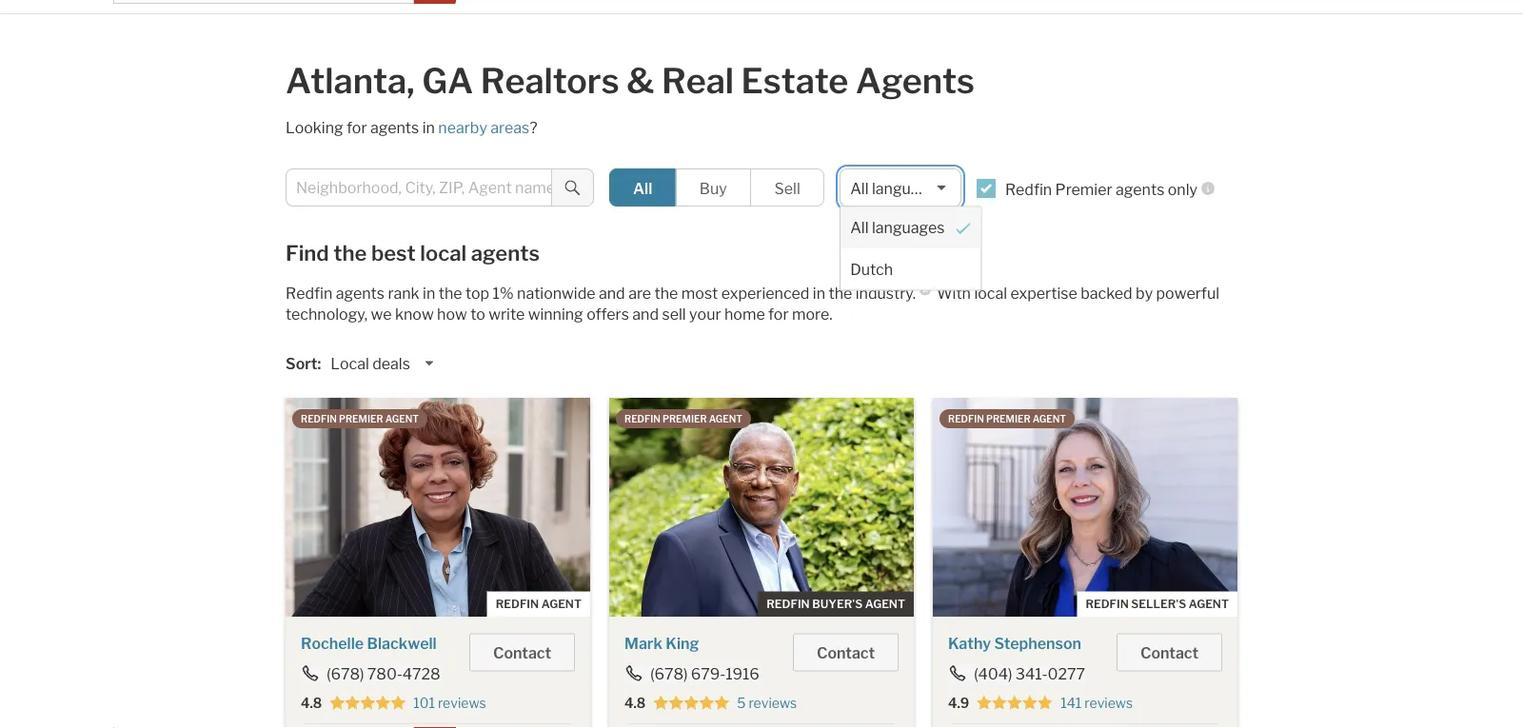Task type: describe. For each thing, give the bounding box(es) containing it.
all up all languages element
[[850, 179, 869, 198]]

dialog containing all languages
[[840, 206, 982, 291]]

how
[[437, 305, 467, 324]]

looking
[[286, 118, 343, 137]]

in up 'more.'
[[813, 284, 826, 303]]

photo of kathy stephenson image
[[933, 398, 1238, 617]]

kathy stephenson link
[[948, 635, 1082, 653]]

are
[[629, 284, 651, 303]]

write
[[489, 305, 525, 324]]

know
[[395, 305, 434, 324]]

141
[[1061, 696, 1082, 712]]

1 all languages from the top
[[850, 179, 945, 198]]

redfin for redfin premier agents only
[[1005, 180, 1052, 199]]

4.8 for (678) 780-4728
[[301, 696, 322, 712]]

top
[[466, 284, 489, 303]]

mark king
[[625, 635, 699, 653]]

estate
[[741, 60, 849, 102]]

679-
[[691, 665, 726, 684]]

redfin buyer's agent
[[767, 597, 905, 611]]

agents up the '1%'
[[471, 240, 540, 266]]

offers
[[587, 305, 629, 324]]

in for the
[[423, 284, 435, 303]]

the up sell on the top left
[[655, 284, 678, 303]]

?
[[530, 118, 538, 137]]

sort:
[[286, 354, 321, 373]]

local inside 'with local expertise backed by powerful technology, we know how to write winning offers and sell your home for more.'
[[974, 284, 1007, 303]]

premier
[[1056, 180, 1113, 199]]

the up 'more.'
[[829, 284, 852, 303]]

option group containing all
[[609, 169, 825, 207]]

industry.
[[856, 284, 916, 303]]

(404) 341-0277 button
[[948, 665, 1086, 684]]

2 all languages from the top
[[850, 219, 945, 237]]

premier for stephenson
[[986, 414, 1031, 425]]

All radio
[[609, 169, 676, 207]]

(678) 679-1916 button
[[625, 665, 761, 684]]

with local expertise backed by powerful technology, we know how to write winning offers and sell your home for more.
[[286, 284, 1220, 324]]

with
[[937, 284, 971, 303]]

areas
[[491, 118, 530, 137]]

atlanta,
[[286, 60, 415, 102]]

the right find
[[333, 240, 367, 266]]

0277
[[1048, 665, 1085, 684]]

technology,
[[286, 305, 368, 324]]

premier for blackwell
[[339, 414, 383, 425]]

(404)
[[974, 665, 1013, 684]]

looking for agents in nearby areas ?
[[286, 118, 538, 137]]

redfin agents rank in the top 1% nationwide and are the most experienced in the industry.
[[286, 284, 916, 303]]

real
[[662, 60, 734, 102]]

seller's
[[1131, 597, 1187, 611]]

nearby areas link
[[438, 118, 530, 137]]

rating 4.8 out of 5 element for 679-
[[653, 695, 730, 712]]

deals
[[372, 355, 410, 373]]

agents left only
[[1116, 180, 1165, 199]]

(404) 341-0277
[[974, 665, 1085, 684]]

buy
[[700, 179, 727, 198]]

redfin premier agent for king
[[625, 414, 743, 425]]

1916
[[726, 665, 760, 684]]

disclaimer image
[[920, 284, 931, 296]]

find the best local agents
[[286, 240, 540, 266]]

blackwell
[[367, 635, 437, 653]]

Buy radio
[[675, 169, 751, 207]]

rochelle blackwell
[[301, 635, 437, 653]]

redfin premier agents only
[[1005, 180, 1198, 199]]

for inside 'with local expertise backed by powerful technology, we know how to write winning offers and sell your home for more.'
[[768, 305, 789, 324]]

agents
[[856, 60, 975, 102]]

contact for 1916
[[817, 644, 875, 663]]

mark
[[625, 635, 663, 653]]

rochelle
[[301, 635, 364, 653]]

reviews for (404) 341-0277
[[1085, 696, 1133, 712]]

1 languages from the top
[[872, 179, 945, 198]]

most
[[682, 284, 718, 303]]

&
[[627, 60, 655, 102]]

780-
[[367, 665, 403, 684]]

contact button for (678) 780-4728
[[469, 634, 575, 672]]

ga
[[422, 60, 473, 102]]

reviews for (678) 679-1916
[[749, 696, 797, 712]]

rating 4.8 out of 5 element for 780-
[[330, 695, 406, 712]]

rochelle blackwell link
[[301, 635, 437, 653]]

find
[[286, 240, 329, 266]]

redfin premier agent for blackwell
[[301, 414, 419, 425]]

(678) 780-4728
[[327, 665, 441, 684]]

all languages element
[[841, 207, 981, 249]]

rank
[[388, 284, 420, 303]]

contact for 0277
[[1141, 644, 1199, 663]]



Task type: locate. For each thing, give the bounding box(es) containing it.
submit search image
[[565, 181, 580, 196]]

3 contact button from the left
[[1117, 634, 1223, 672]]

redfin
[[301, 414, 337, 425], [625, 414, 661, 425], [948, 414, 984, 425], [496, 597, 539, 611], [767, 597, 810, 611], [1086, 597, 1129, 611]]

0 horizontal spatial for
[[347, 118, 367, 137]]

101
[[413, 696, 435, 712]]

1 horizontal spatial for
[[768, 305, 789, 324]]

2 4.8 from the left
[[625, 696, 646, 712]]

more.
[[792, 305, 833, 324]]

1 horizontal spatial rating 4.8 out of 5 element
[[653, 695, 730, 712]]

1 contact button from the left
[[469, 634, 575, 672]]

(678) 679-1916
[[650, 665, 760, 684]]

(678) for (678) 780-4728
[[327, 665, 364, 684]]

1 horizontal spatial redfin
[[1005, 180, 1052, 199]]

reviews
[[438, 696, 486, 712], [749, 696, 797, 712], [1085, 696, 1133, 712]]

2 rating 4.8 out of 5 element from the left
[[653, 695, 730, 712]]

1 vertical spatial for
[[768, 305, 789, 324]]

option group
[[609, 169, 825, 207]]

2 horizontal spatial reviews
[[1085, 696, 1133, 712]]

premier for king
[[663, 414, 707, 425]]

2 horizontal spatial contact button
[[1117, 634, 1223, 672]]

0 horizontal spatial contact button
[[469, 634, 575, 672]]

redfin for redfin agents rank in the top 1% nationwide and are the most experienced in the industry.
[[286, 284, 333, 303]]

and
[[599, 284, 625, 303], [633, 305, 659, 324]]

0 horizontal spatial rating 4.8 out of 5 element
[[330, 695, 406, 712]]

we
[[371, 305, 392, 324]]

atlanta, ga realtors & real estate agents
[[286, 60, 975, 102]]

0 horizontal spatial local
[[420, 240, 467, 266]]

rating 4.9 out of 5 element
[[977, 695, 1053, 712]]

nationwide
[[517, 284, 596, 303]]

languages up all languages element
[[872, 179, 945, 198]]

4.8 down 'mark'
[[625, 696, 646, 712]]

in left nearby
[[422, 118, 435, 137]]

and inside 'with local expertise backed by powerful technology, we know how to write winning offers and sell your home for more.'
[[633, 305, 659, 324]]

redfin
[[1005, 180, 1052, 199], [286, 284, 333, 303]]

4728
[[403, 665, 441, 684]]

contact
[[493, 644, 551, 663], [817, 644, 875, 663], [1141, 644, 1199, 663]]

all languages up dutch
[[850, 219, 945, 237]]

341-
[[1016, 665, 1048, 684]]

contact button
[[469, 634, 575, 672], [793, 634, 899, 672], [1117, 634, 1223, 672]]

best
[[371, 240, 416, 266]]

kathy
[[948, 635, 991, 653]]

the
[[333, 240, 367, 266], [439, 284, 462, 303], [655, 284, 678, 303], [829, 284, 852, 303]]

to
[[471, 305, 485, 324]]

redfin up technology, on the left top
[[286, 284, 333, 303]]

dialog
[[840, 206, 982, 291]]

1 reviews from the left
[[438, 696, 486, 712]]

141 reviews
[[1061, 696, 1133, 712]]

only
[[1168, 180, 1198, 199]]

nearby
[[438, 118, 487, 137]]

stephenson
[[995, 635, 1082, 653]]

agent
[[385, 414, 419, 425], [709, 414, 743, 425], [1033, 414, 1066, 425], [541, 597, 582, 611], [865, 597, 905, 611], [1189, 597, 1229, 611]]

0 vertical spatial all languages
[[850, 179, 945, 198]]

local right the best
[[420, 240, 467, 266]]

1 (678) from the left
[[327, 665, 364, 684]]

2 contact button from the left
[[793, 634, 899, 672]]

3 premier from the left
[[986, 414, 1031, 425]]

the up how
[[439, 284, 462, 303]]

2 horizontal spatial redfin premier agent
[[948, 414, 1066, 425]]

3 reviews from the left
[[1085, 696, 1133, 712]]

1 contact from the left
[[493, 644, 551, 663]]

5
[[737, 696, 746, 712]]

home
[[725, 305, 765, 324]]

rating 4.8 out of 5 element down (678) 679-1916 button
[[653, 695, 730, 712]]

dutch
[[850, 260, 893, 279]]

redfin premier agent for stephenson
[[948, 414, 1066, 425]]

4.8
[[301, 696, 322, 712], [625, 696, 646, 712]]

experienced
[[721, 284, 810, 303]]

winning
[[528, 305, 583, 324]]

redfin premier agent
[[301, 414, 419, 425], [625, 414, 743, 425], [948, 414, 1066, 425]]

(678)
[[327, 665, 364, 684], [650, 665, 688, 684]]

expertise
[[1011, 284, 1078, 303]]

5 reviews
[[737, 696, 797, 712]]

rating 4.8 out of 5 element down (678) 780-4728 button
[[330, 695, 406, 712]]

1 rating 4.8 out of 5 element from the left
[[330, 695, 406, 712]]

and up offers
[[599, 284, 625, 303]]

premier
[[339, 414, 383, 425], [663, 414, 707, 425], [986, 414, 1031, 425]]

reviews right "141"
[[1085, 696, 1133, 712]]

2 horizontal spatial contact
[[1141, 644, 1199, 663]]

2 reviews from the left
[[749, 696, 797, 712]]

(678) for (678) 679-1916
[[650, 665, 688, 684]]

2 premier from the left
[[663, 414, 707, 425]]

1 vertical spatial local
[[974, 284, 1007, 303]]

contact down seller's on the right of the page
[[1141, 644, 1199, 663]]

0 vertical spatial local
[[420, 240, 467, 266]]

0 horizontal spatial premier
[[339, 414, 383, 425]]

1 premier from the left
[[339, 414, 383, 425]]

redfin left premier
[[1005, 180, 1052, 199]]

contact button for (404) 341-0277
[[1117, 634, 1223, 672]]

1%
[[493, 284, 514, 303]]

contact for 4728
[[493, 644, 551, 663]]

1 horizontal spatial 4.8
[[625, 696, 646, 712]]

0 horizontal spatial 4.8
[[301, 696, 322, 712]]

king
[[666, 635, 699, 653]]

2 redfin premier agent from the left
[[625, 414, 743, 425]]

languages
[[872, 179, 945, 198], [872, 219, 945, 237]]

kathy stephenson
[[948, 635, 1082, 653]]

1 horizontal spatial redfin premier agent
[[625, 414, 743, 425]]

languages up dutch
[[872, 219, 945, 237]]

rating 4.8 out of 5 element
[[330, 695, 406, 712], [653, 695, 730, 712]]

1 horizontal spatial contact button
[[793, 634, 899, 672]]

1 horizontal spatial premier
[[663, 414, 707, 425]]

2 (678) from the left
[[650, 665, 688, 684]]

4.8 for (678) 679-1916
[[625, 696, 646, 712]]

(678) down mark king link
[[650, 665, 688, 684]]

1 4.8 from the left
[[301, 696, 322, 712]]

1 vertical spatial redfin
[[286, 284, 333, 303]]

0 horizontal spatial reviews
[[438, 696, 486, 712]]

1 horizontal spatial (678)
[[650, 665, 688, 684]]

2 languages from the top
[[872, 219, 945, 237]]

agents up we
[[336, 284, 385, 303]]

0 vertical spatial and
[[599, 284, 625, 303]]

for
[[347, 118, 367, 137], [768, 305, 789, 324]]

in for nearby
[[422, 118, 435, 137]]

local
[[331, 355, 369, 373]]

reviews for (678) 780-4728
[[438, 696, 486, 712]]

your
[[689, 305, 721, 324]]

for down experienced
[[768, 305, 789, 324]]

by
[[1136, 284, 1153, 303]]

1 horizontal spatial contact
[[817, 644, 875, 663]]

4.8 down rochelle
[[301, 696, 322, 712]]

mark king link
[[625, 635, 699, 653]]

1 vertical spatial all languages
[[850, 219, 945, 237]]

in
[[422, 118, 435, 137], [423, 284, 435, 303], [813, 284, 826, 303]]

0 horizontal spatial (678)
[[327, 665, 364, 684]]

0 vertical spatial for
[[347, 118, 367, 137]]

all
[[633, 179, 653, 198], [850, 179, 869, 198], [850, 219, 869, 237]]

3 contact from the left
[[1141, 644, 1199, 663]]

photo of rochelle blackwell image
[[286, 398, 590, 617]]

for right looking
[[347, 118, 367, 137]]

101 reviews
[[413, 696, 486, 712]]

all right submit search icon at the top left of the page
[[633, 179, 653, 198]]

contact button down 'redfin agent'
[[469, 634, 575, 672]]

sell
[[662, 305, 686, 324]]

2 contact from the left
[[817, 644, 875, 663]]

reviews right 5
[[749, 696, 797, 712]]

(678) down rochelle
[[327, 665, 364, 684]]

4.9
[[948, 696, 969, 712]]

redfin agent
[[496, 597, 582, 611]]

1 horizontal spatial and
[[633, 305, 659, 324]]

local deals
[[331, 355, 410, 373]]

buyer's
[[812, 597, 863, 611]]

list box containing all languages
[[840, 169, 982, 291]]

Sell radio
[[750, 169, 825, 207]]

all languages up all languages element
[[850, 179, 945, 198]]

and down are
[[633, 305, 659, 324]]

1 redfin premier agent from the left
[[301, 414, 419, 425]]

backed
[[1081, 284, 1133, 303]]

contact button down seller's on the right of the page
[[1117, 634, 1223, 672]]

0 vertical spatial languages
[[872, 179, 945, 198]]

3 redfin premier agent from the left
[[948, 414, 1066, 425]]

all inside option
[[633, 179, 653, 198]]

redfin seller's agent
[[1086, 597, 1229, 611]]

1 horizontal spatial local
[[974, 284, 1007, 303]]

0 horizontal spatial redfin
[[286, 284, 333, 303]]

0 horizontal spatial redfin premier agent
[[301, 414, 419, 425]]

1 vertical spatial languages
[[872, 219, 945, 237]]

1 horizontal spatial reviews
[[749, 696, 797, 712]]

powerful
[[1156, 284, 1220, 303]]

in right rank
[[423, 284, 435, 303]]

local
[[420, 240, 467, 266], [974, 284, 1007, 303]]

City, Address, School, Agent, ZIP search field
[[113, 0, 414, 4]]

list box
[[840, 169, 982, 291]]

Neighborhood, City, ZIP, Agent name search field
[[286, 169, 552, 207]]

0 horizontal spatial contact
[[493, 644, 551, 663]]

all up dutch
[[850, 219, 869, 237]]

sell
[[775, 179, 800, 198]]

agents down the atlanta,
[[370, 118, 419, 137]]

(678) 780-4728 button
[[301, 665, 441, 684]]

photo of mark king image
[[609, 398, 914, 617]]

reviews right 101
[[438, 696, 486, 712]]

all inside dialog
[[850, 219, 869, 237]]

all languages
[[850, 179, 945, 198], [850, 219, 945, 237]]

1 vertical spatial and
[[633, 305, 659, 324]]

local right with
[[974, 284, 1007, 303]]

contact button for (678) 679-1916
[[793, 634, 899, 672]]

2 horizontal spatial premier
[[986, 414, 1031, 425]]

realtors
[[481, 60, 619, 102]]

0 vertical spatial redfin
[[1005, 180, 1052, 199]]

0 horizontal spatial and
[[599, 284, 625, 303]]

contact button down buyer's
[[793, 634, 899, 672]]

contact down 'redfin agent'
[[493, 644, 551, 663]]

contact down buyer's
[[817, 644, 875, 663]]



Task type: vqa. For each thing, say whether or not it's contained in the screenshot.
1st the (678) from the left
yes



